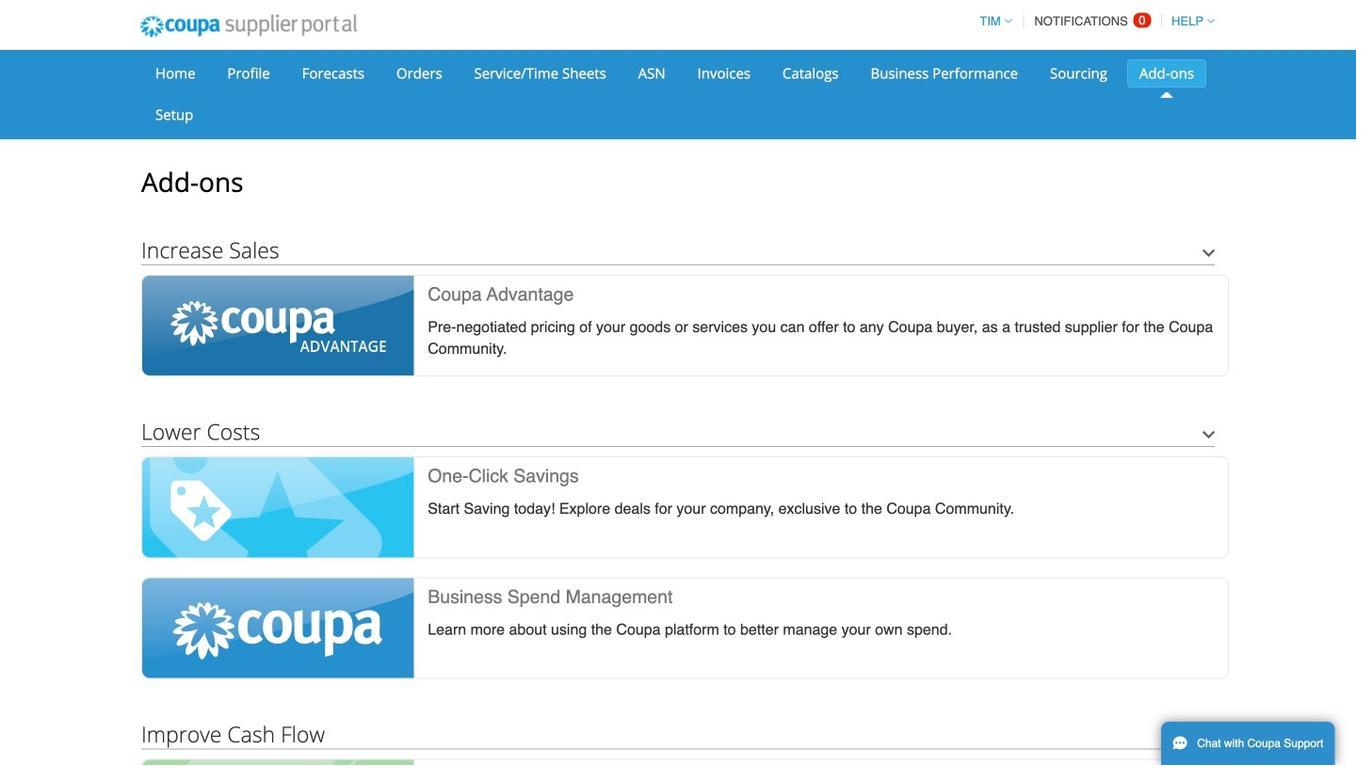Task type: locate. For each thing, give the bounding box(es) containing it.
coupa supplier portal image
[[127, 3, 370, 50]]

navigation
[[972, 3, 1215, 40]]



Task type: vqa. For each thing, say whether or not it's contained in the screenshot.
Service/Time Sheets
no



